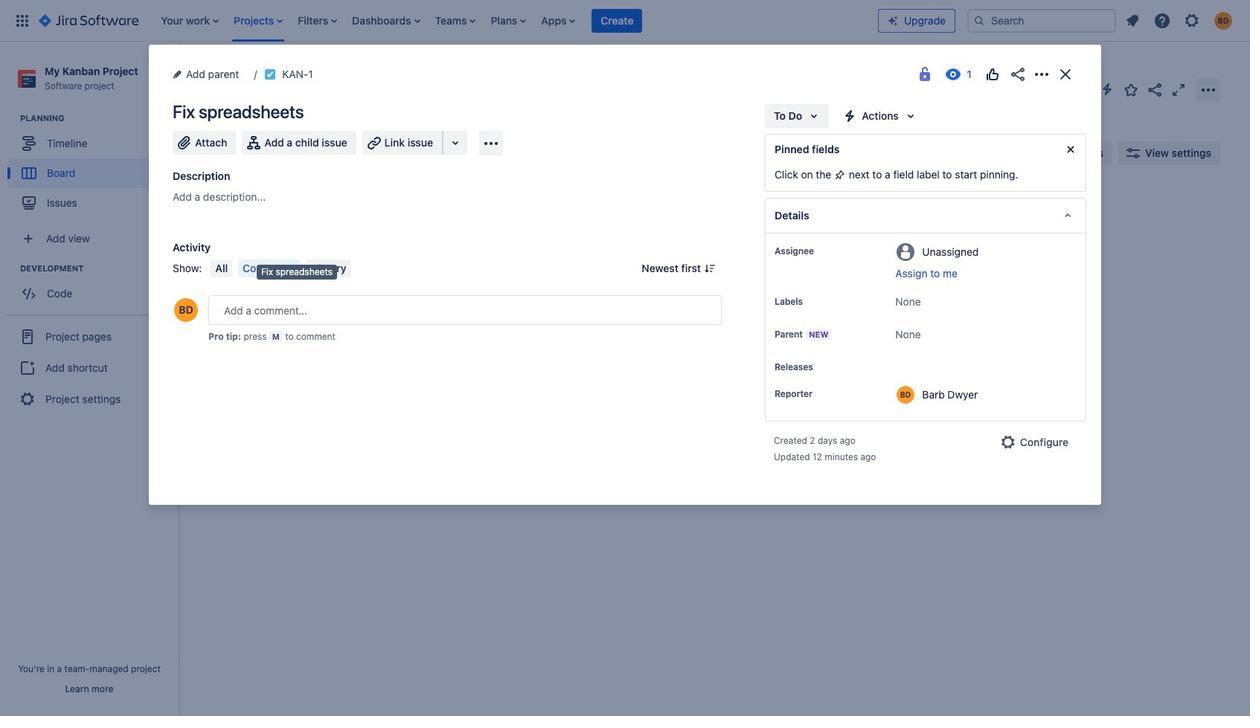 Task type: vqa. For each thing, say whether or not it's contained in the screenshot.
the "Jira" 'Image'
no



Task type: describe. For each thing, give the bounding box(es) containing it.
1 horizontal spatial list
[[1119, 7, 1241, 34]]

add people image
[[366, 144, 384, 162]]

Search field
[[967, 9, 1116, 32]]

2 heading from the top
[[20, 263, 178, 275]]

1 list item from the left
[[156, 0, 223, 41]]

0 horizontal spatial task image
[[221, 269, 233, 281]]

primary element
[[9, 0, 878, 41]]

1 vertical spatial group
[[7, 263, 178, 313]]

3 list item from the left
[[293, 0, 342, 41]]

8 list item from the left
[[592, 0, 642, 41]]

hide message image
[[1062, 141, 1080, 158]]

actions image
[[1033, 65, 1051, 83]]

7 list item from the left
[[537, 0, 580, 41]]



Task type: locate. For each thing, give the bounding box(es) containing it.
1 heading from the top
[[20, 112, 178, 124]]

1 vertical spatial heading
[[20, 263, 178, 275]]

None search field
[[967, 9, 1116, 32]]

add app image
[[482, 134, 500, 152]]

enter full screen image
[[1170, 81, 1188, 99]]

dialog
[[149, 45, 1101, 505]]

assignee pin to top. only you can see pinned fields. image
[[817, 246, 829, 257]]

0 vertical spatial group
[[7, 112, 178, 223]]

task image
[[264, 68, 276, 80], [221, 269, 233, 281]]

2 list item from the left
[[229, 0, 287, 41]]

0 horizontal spatial list
[[153, 0, 878, 41]]

copy link to issue image
[[310, 68, 322, 80]]

create column image
[[841, 195, 859, 213]]

star kan board image
[[1122, 81, 1140, 99]]

Add a comment… field
[[208, 295, 722, 325]]

heading
[[20, 112, 178, 124], [20, 263, 178, 275]]

search image
[[973, 15, 985, 26]]

1 vertical spatial task image
[[221, 269, 233, 281]]

menu bar
[[208, 260, 354, 278]]

0 vertical spatial heading
[[20, 112, 178, 124]]

list item
[[156, 0, 223, 41], [229, 0, 287, 41], [293, 0, 342, 41], [348, 0, 424, 41], [430, 0, 480, 41], [486, 0, 531, 41], [537, 0, 580, 41], [592, 0, 642, 41]]

banner
[[0, 0, 1250, 42]]

group
[[7, 112, 178, 223], [7, 263, 178, 313], [6, 315, 173, 421]]

4 list item from the left
[[348, 0, 424, 41]]

6 list item from the left
[[486, 0, 531, 41]]

2 vertical spatial group
[[6, 315, 173, 421]]

0 vertical spatial task image
[[264, 68, 276, 80]]

more information about barb dwyer image
[[897, 386, 915, 404]]

close image
[[1057, 65, 1074, 83]]

Search this board text field
[[210, 140, 278, 167]]

list
[[153, 0, 878, 41], [1119, 7, 1241, 34]]

vote options: no one has voted for this issue yet. image
[[984, 65, 1002, 83]]

details element
[[765, 198, 1086, 234]]

sidebar element
[[0, 42, 179, 717]]

tooltip
[[257, 265, 337, 279]]

link web pages and more image
[[446, 134, 464, 152]]

1 horizontal spatial task image
[[264, 68, 276, 80]]

jira software image
[[39, 12, 139, 29], [39, 12, 139, 29]]

5 list item from the left
[[430, 0, 480, 41]]



